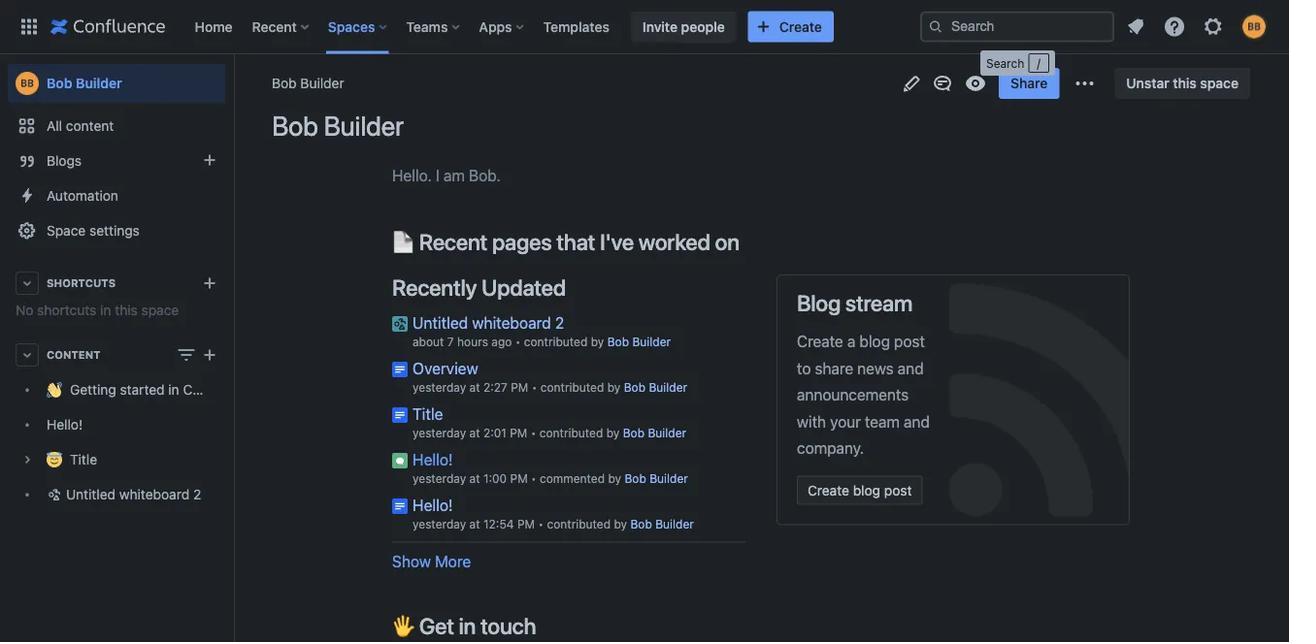 Task type: vqa. For each thing, say whether or not it's contained in the screenshot.
news
yes



Task type: describe. For each thing, give the bounding box(es) containing it.
settings
[[89, 223, 140, 239]]

home
[[195, 18, 233, 34]]

1 horizontal spatial untitled whiteboard 2 link
[[413, 314, 565, 332]]

shortcuts button
[[8, 266, 225, 301]]

show
[[392, 553, 431, 571]]

show more link
[[392, 553, 471, 571]]

blog
[[797, 290, 841, 317]]

hours
[[457, 336, 488, 349]]

in for started
[[168, 382, 179, 398]]

a
[[848, 333, 856, 351]]

teams
[[406, 18, 448, 34]]

getting
[[70, 382, 116, 398]]

by for title yesterday at 2:01 pm • contributed by bob builder
[[607, 427, 620, 440]]

builder inside untitled whiteboard 2 about 7 hours ago • contributed by bob builder
[[633, 336, 671, 349]]

commented
[[540, 473, 605, 486]]

bob builder link for hello! yesterday at 12:54 pm • contributed by bob builder
[[631, 518, 694, 532]]

create button
[[749, 11, 834, 42]]

blog inside button
[[853, 483, 881, 499]]

space
[[47, 223, 86, 239]]

pm for title yesterday at 2:01 pm • contributed by bob builder
[[510, 427, 528, 440]]

2 for untitled whiteboard 2
[[193, 487, 201, 503]]

all content
[[47, 118, 114, 134]]

stream
[[846, 290, 913, 317]]

2:01
[[484, 427, 507, 440]]

create content image
[[198, 344, 221, 367]]

• for title yesterday at 2:01 pm • contributed by bob builder
[[531, 427, 536, 440]]

1 vertical spatial recent
[[419, 229, 488, 255]]

settings icon image
[[1202, 15, 1226, 38]]

• for overview yesterday at 2:27 pm • contributed by bob builder
[[532, 381, 537, 395]]

create blog post button
[[797, 477, 923, 506]]

untitled whiteboard 2 about 7 hours ago • contributed by bob builder
[[413, 314, 671, 349]]

blog inside create a blog post to share news and announcements with your team and company.
[[860, 333, 891, 351]]

builder inside space element
[[76, 75, 122, 91]]

notification icon image
[[1125, 15, 1148, 38]]

unstar this space
[[1127, 75, 1239, 91]]

7
[[448, 336, 454, 349]]

at for overview yesterday at 2:27 pm • contributed by bob builder
[[470, 381, 480, 395]]

help icon image
[[1164, 15, 1187, 38]]

yesterday for hello! yesterday at 12:54 pm • contributed by bob builder
[[413, 518, 466, 532]]

space settings
[[47, 223, 140, 239]]

invite
[[643, 18, 678, 34]]

started
[[120, 382, 165, 398]]

space settings link
[[8, 214, 225, 249]]

bob inside overview yesterday at 2:27 pm • contributed by bob builder
[[624, 381, 646, 395]]

yesterday for title yesterday at 2:01 pm • contributed by bob builder
[[413, 427, 466, 440]]

pm for hello! yesterday at 1:00 pm • commented by bob builder
[[510, 473, 528, 486]]

by for overview yesterday at 2:27 pm • contributed by bob builder
[[608, 381, 621, 395]]

create for create blog post
[[808, 483, 850, 499]]

bob inside space element
[[47, 75, 72, 91]]

on
[[715, 229, 740, 255]]

untitled whiteboard 2
[[66, 487, 201, 503]]

to
[[797, 359, 811, 378]]

automation
[[47, 188, 118, 204]]

templates
[[543, 18, 610, 34]]

banner containing home
[[0, 0, 1290, 54]]

at for title yesterday at 2:01 pm • contributed by bob builder
[[470, 427, 480, 440]]

unstar this space button
[[1115, 68, 1251, 99]]

hello.
[[392, 166, 432, 185]]

announcements
[[797, 386, 909, 404]]

recent button
[[246, 11, 316, 42]]

this inside space element
[[115, 303, 138, 319]]

blogs link
[[8, 144, 225, 179]]

shortcuts
[[47, 277, 116, 290]]

title for title yesterday at 2:01 pm • contributed by bob builder
[[413, 405, 443, 423]]

pm for overview yesterday at 2:27 pm • contributed by bob builder
[[511, 381, 529, 395]]

this inside unstar this space button
[[1174, 75, 1197, 91]]

tree inside space element
[[8, 373, 255, 513]]

builder inside title yesterday at 2:01 pm • contributed by bob builder
[[648, 427, 687, 440]]

worked
[[639, 229, 711, 255]]

recent inside popup button
[[252, 18, 297, 34]]

at for hello! yesterday at 12:54 pm • contributed by bob builder
[[470, 518, 480, 532]]

create a blog image
[[198, 149, 221, 172]]

contributed for title
[[540, 427, 603, 440]]

create for create
[[780, 18, 823, 34]]

company.
[[797, 439, 865, 458]]

hello! for hello! yesterday at 1:00 pm • commented by bob builder
[[413, 451, 453, 469]]

bob.
[[469, 166, 501, 185]]

updated
[[482, 275, 566, 301]]

all content link
[[8, 109, 225, 144]]

/
[[1038, 56, 1041, 70]]

builder inside hello! yesterday at 1:00 pm • commented by bob builder
[[650, 473, 689, 486]]

create blog post
[[808, 483, 912, 499]]

bob inside hello! yesterday at 1:00 pm • commented by bob builder
[[625, 473, 647, 486]]

shortcuts
[[37, 303, 97, 319]]

yesterday for hello! yesterday at 1:00 pm • commented by bob builder
[[413, 473, 466, 486]]

2:27
[[484, 381, 508, 395]]

overview yesterday at 2:27 pm • contributed by bob builder
[[413, 359, 688, 395]]

overview
[[413, 359, 479, 378]]

hello! yesterday at 1:00 pm • commented by bob builder
[[413, 451, 689, 486]]

news
[[858, 359, 894, 378]]

apps
[[479, 18, 512, 34]]

no
[[16, 303, 33, 319]]

bob builder inside space element
[[47, 75, 122, 91]]

recently
[[392, 275, 477, 301]]

your
[[831, 413, 861, 431]]

show more
[[392, 553, 471, 571]]

all
[[47, 118, 62, 134]]

blog stream
[[797, 290, 913, 317]]

blogs
[[47, 153, 82, 169]]

content
[[47, 349, 101, 362]]

teams button
[[401, 11, 468, 42]]

copy image for 📄 recent pages that i've worked on
[[738, 230, 761, 253]]

untitled for untitled whiteboard 2
[[66, 487, 116, 503]]

i've
[[600, 229, 634, 255]]

with
[[797, 413, 827, 431]]

share
[[815, 359, 854, 378]]

bob builder link for title yesterday at 2:01 pm • contributed by bob builder
[[623, 427, 687, 440]]

hello! for hello!
[[47, 417, 83, 433]]

invite people button
[[631, 11, 737, 42]]

space inside space element
[[141, 303, 179, 319]]

spaces
[[328, 18, 375, 34]]



Task type: locate. For each thing, give the bounding box(es) containing it.
1 horizontal spatial space
[[1201, 75, 1239, 91]]

0 vertical spatial and
[[898, 359, 924, 378]]

bob inside 'hello! yesterday at 12:54 pm • contributed by bob builder'
[[631, 518, 653, 532]]

hello! link
[[8, 408, 225, 443], [413, 451, 453, 469], [413, 496, 453, 515]]

by inside overview yesterday at 2:27 pm • contributed by bob builder
[[608, 381, 621, 395]]

pm for hello! yesterday at 12:54 pm • contributed by bob builder
[[518, 518, 535, 532]]

post inside create a blog post to share news and announcements with your team and company.
[[895, 333, 925, 351]]

2 vertical spatial hello!
[[413, 496, 453, 515]]

0 vertical spatial untitled whiteboard 2 link
[[413, 314, 565, 332]]

📄 recent pages that i've worked on
[[392, 229, 740, 255]]

title down overview
[[413, 405, 443, 423]]

title up the untitled whiteboard 2
[[70, 452, 97, 468]]

by right commented at the bottom of page
[[608, 473, 622, 486]]

• for hello! yesterday at 1:00 pm • commented by bob builder
[[531, 473, 537, 486]]

2 vertical spatial in
[[459, 614, 476, 640]]

team
[[865, 413, 900, 431]]

🖐
[[392, 614, 415, 640]]

pm inside title yesterday at 2:01 pm • contributed by bob builder
[[510, 427, 528, 440]]

1 vertical spatial untitled
[[66, 487, 116, 503]]

1:00
[[484, 473, 507, 486]]

0 horizontal spatial recent
[[252, 18, 297, 34]]

yesterday inside hello! yesterday at 1:00 pm • commented by bob builder
[[413, 473, 466, 486]]

1 at from the top
[[470, 381, 480, 395]]

hello! link for hello! yesterday at 1:00 pm • commented by bob builder
[[413, 451, 453, 469]]

people
[[682, 18, 725, 34]]

0 horizontal spatial this
[[115, 303, 138, 319]]

whiteboard for untitled whiteboard 2
[[119, 487, 190, 503]]

2 inside tree
[[193, 487, 201, 503]]

appswitcher icon image
[[17, 15, 41, 38]]

yesterday
[[413, 381, 466, 395], [413, 427, 466, 440], [413, 473, 466, 486], [413, 518, 466, 532]]

1 vertical spatial space
[[141, 303, 179, 319]]

banner
[[0, 0, 1290, 54]]

ago
[[492, 336, 512, 349]]

share button
[[1000, 68, 1060, 99]]

at inside 'hello! yesterday at 12:54 pm • contributed by bob builder'
[[470, 518, 480, 532]]

post down stream
[[895, 333, 925, 351]]

📄
[[392, 229, 415, 255]]

1 vertical spatial whiteboard
[[119, 487, 190, 503]]

• right the 12:54
[[539, 518, 544, 532]]

1 vertical spatial copy image
[[535, 615, 558, 638]]

that
[[557, 229, 596, 255]]

getting started in confluence link
[[8, 373, 255, 408]]

contributed for hello!
[[547, 518, 611, 532]]

hello! inside "link"
[[47, 417, 83, 433]]

1 horizontal spatial copy image
[[738, 230, 761, 253]]

and right news
[[898, 359, 924, 378]]

0 vertical spatial 2
[[555, 314, 565, 332]]

hello! link up show more link
[[413, 496, 453, 515]]

create inside create a blog post to share news and announcements with your team and company.
[[797, 333, 844, 351]]

by inside hello! yesterday at 1:00 pm • commented by bob builder
[[608, 473, 622, 486]]

yesterday up show more link
[[413, 518, 466, 532]]

0 vertical spatial blog
[[860, 333, 891, 351]]

by inside untitled whiteboard 2 about 7 hours ago • contributed by bob builder
[[591, 336, 604, 349]]

copy image
[[738, 230, 761, 253], [535, 615, 558, 638]]

search
[[987, 56, 1025, 70]]

at left '1:00' in the left bottom of the page
[[470, 473, 480, 486]]

in right started
[[168, 382, 179, 398]]

recent up the recently
[[419, 229, 488, 255]]

space inside unstar this space button
[[1201, 75, 1239, 91]]

getting started in confluence
[[70, 382, 255, 398]]

0 horizontal spatial space
[[141, 303, 179, 319]]

in
[[100, 303, 111, 319], [168, 382, 179, 398], [459, 614, 476, 640]]

•
[[515, 336, 521, 349], [532, 381, 537, 395], [531, 427, 536, 440], [531, 473, 537, 486], [539, 518, 544, 532]]

contributed down commented at the bottom of page
[[547, 518, 611, 532]]

at left the 12:54
[[470, 518, 480, 532]]

pm right 2:27 on the left of the page
[[511, 381, 529, 395]]

1 horizontal spatial untitled
[[413, 314, 468, 332]]

4 yesterday from the top
[[413, 518, 466, 532]]

bob builder link
[[8, 64, 225, 103], [272, 74, 344, 93], [608, 336, 671, 349], [624, 381, 688, 395], [623, 427, 687, 440], [625, 473, 689, 486], [631, 518, 694, 532]]

blog down company.
[[853, 483, 881, 499]]

yesterday down overview
[[413, 381, 466, 395]]

automation link
[[8, 179, 225, 214]]

by up overview yesterday at 2:27 pm • contributed by bob builder
[[591, 336, 604, 349]]

3 at from the top
[[470, 473, 480, 486]]

whiteboard inside untitled whiteboard 2 about 7 hours ago • contributed by bob builder
[[472, 314, 551, 332]]

by
[[591, 336, 604, 349], [608, 381, 621, 395], [607, 427, 620, 440], [608, 473, 622, 486], [614, 518, 628, 532]]

by inside 'hello! yesterday at 12:54 pm • contributed by bob builder'
[[614, 518, 628, 532]]

contributed inside title yesterday at 2:01 pm • contributed by bob builder
[[540, 427, 603, 440]]

title inside tree
[[70, 452, 97, 468]]

2 vertical spatial create
[[808, 483, 850, 499]]

0 vertical spatial title link
[[413, 405, 443, 423]]

0 vertical spatial copy image
[[738, 230, 761, 253]]

title link
[[413, 405, 443, 423], [8, 443, 225, 478]]

3 yesterday from the top
[[413, 473, 466, 486]]

post down team
[[885, 483, 912, 499]]

hello. i am bob.
[[392, 166, 501, 185]]

hello! down overview
[[413, 451, 453, 469]]

bob builder down recent popup button
[[272, 75, 344, 91]]

4 at from the top
[[470, 518, 480, 532]]

share
[[1011, 75, 1048, 91]]

1 vertical spatial hello!
[[413, 451, 453, 469]]

hello! inside 'hello! yesterday at 12:54 pm • contributed by bob builder'
[[413, 496, 453, 515]]

at left 2:27 on the left of the page
[[470, 381, 480, 395]]

yesterday for overview yesterday at 2:27 pm • contributed by bob builder
[[413, 381, 466, 395]]

1 vertical spatial untitled whiteboard 2 link
[[8, 478, 225, 513]]

post inside create blog post button
[[885, 483, 912, 499]]

1 yesterday from the top
[[413, 381, 466, 395]]

0 vertical spatial in
[[100, 303, 111, 319]]

this right unstar
[[1174, 75, 1197, 91]]

title yesterday at 2:01 pm • contributed by bob builder
[[413, 405, 687, 440]]

pm
[[511, 381, 529, 395], [510, 427, 528, 440], [510, 473, 528, 486], [518, 518, 535, 532]]

recently updated
[[392, 275, 566, 301]]

12:54
[[484, 518, 514, 532]]

contributed inside untitled whiteboard 2 about 7 hours ago • contributed by bob builder
[[524, 336, 588, 349]]

in inside getting started in confluence "link"
[[168, 382, 179, 398]]

pages
[[492, 229, 552, 255]]

in right get
[[459, 614, 476, 640]]

edit this page image
[[900, 72, 924, 95]]

0 vertical spatial hello!
[[47, 417, 83, 433]]

at inside overview yesterday at 2:27 pm • contributed by bob builder
[[470, 381, 480, 395]]

• inside 'hello! yesterday at 12:54 pm • contributed by bob builder'
[[539, 518, 544, 532]]

0 vertical spatial untitled
[[413, 314, 468, 332]]

title link up the untitled whiteboard 2
[[8, 443, 225, 478]]

2 vertical spatial hello! link
[[413, 496, 453, 515]]

blog right a
[[860, 333, 891, 351]]

0 horizontal spatial title
[[70, 452, 97, 468]]

1 vertical spatial blog
[[853, 483, 881, 499]]

untitled for untitled whiteboard 2 about 7 hours ago • contributed by bob builder
[[413, 314, 468, 332]]

title link down overview
[[413, 405, 443, 423]]

templates link
[[538, 11, 616, 42]]

hello! inside hello! yesterday at 1:00 pm • commented by bob builder
[[413, 451, 453, 469]]

about
[[413, 336, 444, 349]]

• inside title yesterday at 2:01 pm • contributed by bob builder
[[531, 427, 536, 440]]

tree
[[8, 373, 255, 513]]

• inside overview yesterday at 2:27 pm • contributed by bob builder
[[532, 381, 537, 395]]

hello! down getting
[[47, 417, 83, 433]]

contributed inside 'hello! yesterday at 12:54 pm • contributed by bob builder'
[[547, 518, 611, 532]]

1 vertical spatial this
[[115, 303, 138, 319]]

at for hello! yesterday at 1:00 pm • commented by bob builder
[[470, 473, 480, 486]]

recent right 'home'
[[252, 18, 297, 34]]

pm right the 12:54
[[518, 518, 535, 532]]

1 vertical spatial create
[[797, 333, 844, 351]]

change view image
[[175, 344, 198, 367]]

pm inside overview yesterday at 2:27 pm • contributed by bob builder
[[511, 381, 529, 395]]

untitled inside tree
[[66, 487, 116, 503]]

hello! link for hello! yesterday at 12:54 pm • contributed by bob builder
[[413, 496, 453, 515]]

get
[[419, 614, 454, 640]]

bob inside untitled whiteboard 2 about 7 hours ago • contributed by bob builder
[[608, 336, 629, 349]]

more
[[435, 553, 471, 571]]

am
[[444, 166, 465, 185]]

1 horizontal spatial title link
[[413, 405, 443, 423]]

0 horizontal spatial untitled whiteboard 2 link
[[8, 478, 225, 513]]

in for get
[[459, 614, 476, 640]]

1 vertical spatial 2
[[193, 487, 201, 503]]

1 vertical spatial in
[[168, 382, 179, 398]]

hello! link down overview
[[413, 451, 453, 469]]

create inside button
[[808, 483, 850, 499]]

yesterday left 2:01
[[413, 427, 466, 440]]

hello! yesterday at 12:54 pm • contributed by bob builder
[[413, 496, 694, 532]]

• left commented at the bottom of page
[[531, 473, 537, 486]]

0 horizontal spatial whiteboard
[[119, 487, 190, 503]]

untitled inside untitled whiteboard 2 about 7 hours ago • contributed by bob builder
[[413, 314, 468, 332]]

by up title yesterday at 2:01 pm • contributed by bob builder
[[608, 381, 621, 395]]

2 inside untitled whiteboard 2 about 7 hours ago • contributed by bob builder
[[555, 314, 565, 332]]

0 vertical spatial title
[[413, 405, 443, 423]]

at inside hello! yesterday at 1:00 pm • commented by bob builder
[[470, 473, 480, 486]]

home link
[[189, 11, 239, 42]]

1 horizontal spatial whiteboard
[[472, 314, 551, 332]]

1 vertical spatial title
[[70, 452, 97, 468]]

untitled
[[413, 314, 468, 332], [66, 487, 116, 503]]

collapse sidebar image
[[212, 64, 254, 103]]

• up title yesterday at 2:01 pm • contributed by bob builder
[[532, 381, 537, 395]]

space element
[[0, 54, 255, 643]]

create inside popup button
[[780, 18, 823, 34]]

0 vertical spatial whiteboard
[[472, 314, 551, 332]]

• right 2:01
[[531, 427, 536, 440]]

• right ago
[[515, 336, 521, 349]]

contributed up title yesterday at 2:01 pm • contributed by bob builder
[[541, 381, 604, 395]]

unstar
[[1127, 75, 1170, 91]]

• for hello! yesterday at 12:54 pm • contributed by bob builder
[[539, 518, 544, 532]]

by for hello! yesterday at 1:00 pm • commented by bob builder
[[608, 473, 622, 486]]

add shortcut image
[[198, 272, 221, 295]]

0 vertical spatial this
[[1174, 75, 1197, 91]]

bob builder link for hello! yesterday at 1:00 pm • commented by bob builder
[[625, 473, 689, 486]]

whiteboard for untitled whiteboard 2 about 7 hours ago • contributed by bob builder
[[472, 314, 551, 332]]

builder
[[76, 75, 122, 91], [301, 75, 344, 91], [324, 110, 404, 142], [633, 336, 671, 349], [649, 381, 688, 395], [648, 427, 687, 440], [650, 473, 689, 486], [656, 518, 694, 532]]

2 yesterday from the top
[[413, 427, 466, 440]]

bob inside title yesterday at 2:01 pm • contributed by bob builder
[[623, 427, 645, 440]]

touch
[[481, 614, 536, 640]]

yesterday inside 'hello! yesterday at 12:54 pm • contributed by bob builder'
[[413, 518, 466, 532]]

at inside title yesterday at 2:01 pm • contributed by bob builder
[[470, 427, 480, 440]]

by for hello! yesterday at 12:54 pm • contributed by bob builder
[[614, 518, 628, 532]]

1 vertical spatial post
[[885, 483, 912, 499]]

spaces button
[[322, 11, 395, 42]]

2
[[555, 314, 565, 332], [193, 487, 201, 503]]

bob builder up hello.
[[272, 110, 404, 142]]

0 vertical spatial space
[[1201, 75, 1239, 91]]

bob builder link for untitled whiteboard 2 about 7 hours ago • contributed by bob builder
[[608, 336, 671, 349]]

space down settings icon
[[1201, 75, 1239, 91]]

at
[[470, 381, 480, 395], [470, 427, 480, 440], [470, 473, 480, 486], [470, 518, 480, 532]]

yesterday inside title yesterday at 2:01 pm • contributed by bob builder
[[413, 427, 466, 440]]

apps button
[[473, 11, 532, 42]]

contributed up hello! yesterday at 1:00 pm • commented by bob builder
[[540, 427, 603, 440]]

🖐 get in touch
[[392, 614, 536, 640]]

contributed
[[524, 336, 588, 349], [541, 381, 604, 395], [540, 427, 603, 440], [547, 518, 611, 532]]

i
[[436, 166, 440, 185]]

confluence image
[[51, 15, 166, 38], [51, 15, 166, 38]]

this down shortcuts dropdown button
[[115, 303, 138, 319]]

by down hello! yesterday at 1:00 pm • commented by bob builder
[[614, 518, 628, 532]]

copy image for 🖐 get in touch
[[535, 615, 558, 638]]

search image
[[929, 19, 944, 34]]

create for create a blog post to share news and announcements with your team and company.
[[797, 333, 844, 351]]

1 horizontal spatial in
[[168, 382, 179, 398]]

invite people
[[643, 18, 725, 34]]

contributed up overview yesterday at 2:27 pm • contributed by bob builder
[[524, 336, 588, 349]]

create
[[780, 18, 823, 34], [797, 333, 844, 351], [808, 483, 850, 499]]

more actions image
[[1074, 72, 1097, 95]]

no shortcuts in this space
[[16, 303, 179, 319]]

1 horizontal spatial recent
[[419, 229, 488, 255]]

Search field
[[921, 11, 1115, 42]]

0 horizontal spatial title link
[[8, 443, 225, 478]]

whiteboard inside tree
[[119, 487, 190, 503]]

0 horizontal spatial 2
[[193, 487, 201, 503]]

title for title
[[70, 452, 97, 468]]

by inside title yesterday at 2:01 pm • contributed by bob builder
[[607, 427, 620, 440]]

bob
[[47, 75, 72, 91], [272, 75, 297, 91], [272, 110, 318, 142], [608, 336, 629, 349], [624, 381, 646, 395], [623, 427, 645, 440], [625, 473, 647, 486], [631, 518, 653, 532]]

confluence
[[183, 382, 255, 398]]

global element
[[12, 0, 921, 54]]

contributed inside overview yesterday at 2:27 pm • contributed by bob builder
[[541, 381, 604, 395]]

1 horizontal spatial 2
[[555, 314, 565, 332]]

title
[[413, 405, 443, 423], [70, 452, 97, 468]]

1 horizontal spatial this
[[1174, 75, 1197, 91]]

at left 2:01
[[470, 427, 480, 440]]

bob builder
[[47, 75, 122, 91], [272, 75, 344, 91], [272, 110, 404, 142]]

2 at from the top
[[470, 427, 480, 440]]

1 horizontal spatial title
[[413, 405, 443, 423]]

this
[[1174, 75, 1197, 91], [115, 303, 138, 319]]

0 horizontal spatial copy image
[[535, 615, 558, 638]]

in for shortcuts
[[100, 303, 111, 319]]

hello! link down getting
[[8, 408, 225, 443]]

pm inside hello! yesterday at 1:00 pm • commented by bob builder
[[510, 473, 528, 486]]

and right team
[[904, 413, 930, 431]]

content
[[66, 118, 114, 134]]

yesterday inside overview yesterday at 2:27 pm • contributed by bob builder
[[413, 381, 466, 395]]

2 for untitled whiteboard 2 about 7 hours ago • contributed by bob builder
[[555, 314, 565, 332]]

2 horizontal spatial in
[[459, 614, 476, 640]]

1 vertical spatial and
[[904, 413, 930, 431]]

pm right 2:01
[[510, 427, 528, 440]]

0 horizontal spatial in
[[100, 303, 111, 319]]

1 vertical spatial title link
[[8, 443, 225, 478]]

0 vertical spatial create
[[780, 18, 823, 34]]

hello! for hello! yesterday at 12:54 pm • contributed by bob builder
[[413, 496, 453, 515]]

pm inside 'hello! yesterday at 12:54 pm • contributed by bob builder'
[[518, 518, 535, 532]]

0 vertical spatial hello! link
[[8, 408, 225, 443]]

pm right '1:00' in the left bottom of the page
[[510, 473, 528, 486]]

0 vertical spatial post
[[895, 333, 925, 351]]

builder inside overview yesterday at 2:27 pm • contributed by bob builder
[[649, 381, 688, 395]]

untitled whiteboard 2 link inside tree
[[8, 478, 225, 513]]

0 horizontal spatial untitled
[[66, 487, 116, 503]]

1 vertical spatial hello! link
[[413, 451, 453, 469]]

contributed for overview
[[541, 381, 604, 395]]

hello! up show more link
[[413, 496, 453, 515]]

stop watching image
[[965, 72, 988, 95]]

• inside hello! yesterday at 1:00 pm • commented by bob builder
[[531, 473, 537, 486]]

in down shortcuts dropdown button
[[100, 303, 111, 319]]

yesterday left '1:00' in the left bottom of the page
[[413, 473, 466, 486]]

content button
[[8, 338, 225, 373]]

title inside title yesterday at 2:01 pm • contributed by bob builder
[[413, 405, 443, 423]]

space down shortcuts dropdown button
[[141, 303, 179, 319]]

create a blog post to share news and announcements with your team and company.
[[797, 333, 930, 458]]

• inside untitled whiteboard 2 about 7 hours ago • contributed by bob builder
[[515, 336, 521, 349]]

tree containing getting started in confluence
[[8, 373, 255, 513]]

whiteboard
[[472, 314, 551, 332], [119, 487, 190, 503]]

builder inside 'hello! yesterday at 12:54 pm • contributed by bob builder'
[[656, 518, 694, 532]]

bob builder link for overview yesterday at 2:27 pm • contributed by bob builder
[[624, 381, 688, 395]]

by up hello! yesterday at 1:00 pm • commented by bob builder
[[607, 427, 620, 440]]

0 vertical spatial recent
[[252, 18, 297, 34]]

overview link
[[413, 359, 479, 378]]

bob builder up all content
[[47, 75, 122, 91]]



